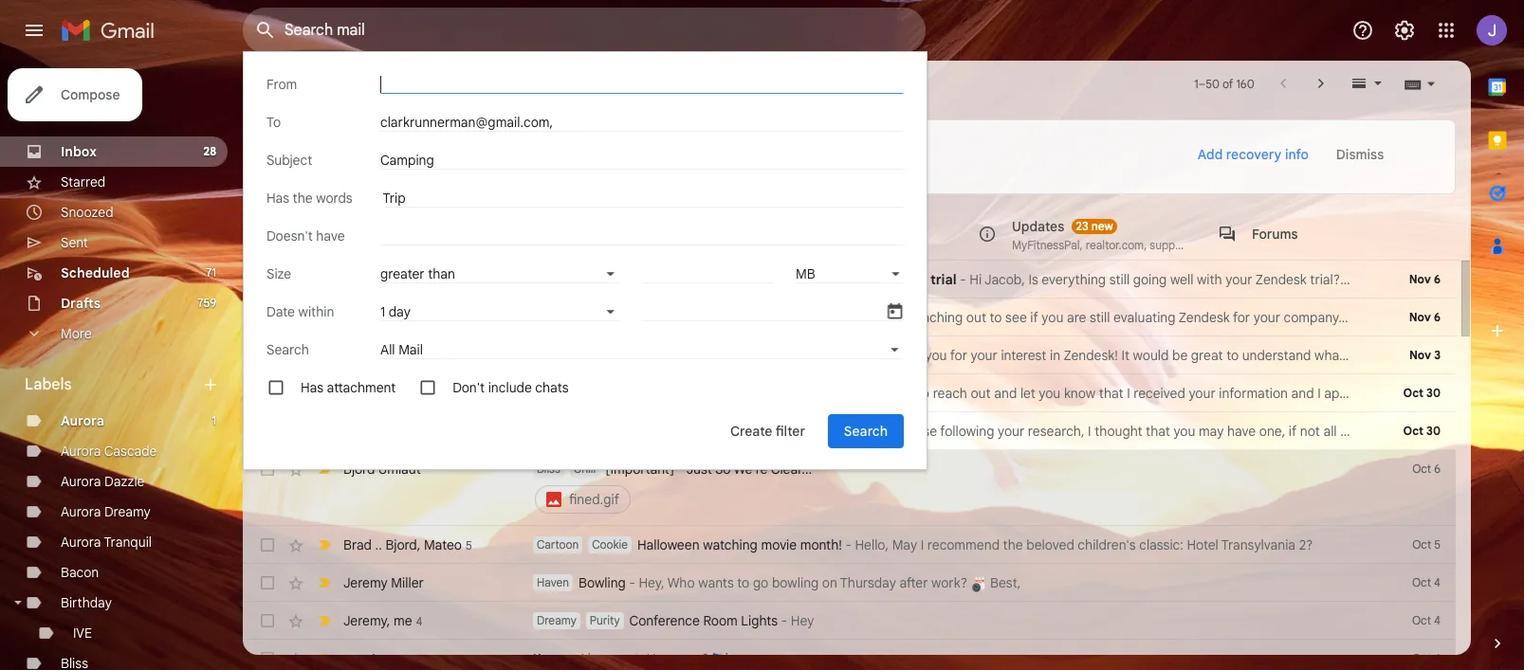 Task type: describe. For each thing, give the bounding box(es) containing it.
labels navigation
[[0, 61, 243, 671]]

0 vertical spatial me
[[394, 612, 412, 630]]

movie
[[761, 537, 797, 554]]

paul cabrera for still interested?
[[343, 309, 427, 326]]

mb
[[796, 266, 816, 283]]

mb option
[[796, 266, 888, 283]]

1 horizontal spatial just
[[881, 309, 907, 326]]

don't include chats
[[453, 380, 569, 397]]

1 cabrera from the top
[[375, 271, 427, 288]]

than
[[428, 266, 455, 283]]

history
[[556, 138, 600, 155]]

out right the most
[[797, 271, 819, 288]]

3 paul from the top
[[343, 347, 372, 364]]

nov for engineering investing research <> zendesk -
[[1410, 348, 1432, 362]]

aurora tranquil link
[[61, 534, 152, 551]]

greater
[[380, 266, 425, 283]]

- down date text box
[[818, 347, 824, 364]]

i left wanted
[[863, 385, 867, 402]]

in inside you could lose access to your gmail history adding a recovery phone and email can help you sign in and keep your account secure
[[654, 159, 665, 176]]

4 row from the top
[[243, 375, 1525, 413]]

jacob, up research
[[674, 309, 715, 326]]

bowling
[[579, 575, 626, 592]]

the left words
[[293, 190, 313, 207]]

umlaut
[[378, 461, 421, 478]]

include
[[488, 380, 532, 397]]

help inside you could lose access to your gmail history adding a recovery phone and email can help you sign in and keep your account secure
[[571, 159, 597, 176]]

1 vertical spatial have
[[1228, 423, 1256, 440]]

these
[[1345, 309, 1382, 326]]

compose
[[61, 86, 120, 103]]

bowling
[[772, 575, 819, 592]]

Search mail text field
[[285, 21, 835, 40]]

and left 'let'
[[995, 385, 1017, 402]]

to left reach
[[918, 385, 930, 402]]

beloved
[[1027, 537, 1075, 554]]

information
[[1219, 385, 1288, 402]]

1 vertical spatial me
[[343, 650, 362, 667]]

jacob, a quick chat regarding zendesk?
[[533, 385, 791, 402]]

interested?
[[561, 309, 635, 326]]

quick
[[591, 385, 627, 402]]

the left beloved
[[1003, 537, 1023, 554]]

following:
[[1380, 423, 1437, 440]]

research,
[[1028, 423, 1085, 440]]

has attachment
[[301, 380, 396, 397]]

jeremy for jeremy miller
[[343, 575, 388, 592]]

size list box
[[380, 265, 620, 284]]

row containing me
[[243, 640, 1456, 671]]

to left "see"
[[990, 309, 1002, 326]]

the up following:
[[1393, 385, 1413, 402]]

ive
[[73, 625, 92, 642]]

the right get
[[737, 271, 758, 288]]

bjord umlaut
[[343, 461, 421, 478]]

4 cabrera from the top
[[375, 385, 427, 402]]

1 row from the top
[[243, 261, 1456, 299]]

jacob, down engineering
[[533, 385, 577, 402]]

not important switch for still interested?
[[315, 308, 334, 327]]

2 nov 6 from the top
[[1410, 310, 1441, 324]]

✈ image
[[712, 653, 728, 669]]

row containing jeremy
[[243, 602, 1456, 640]]

bacon
[[61, 565, 99, 582]]

if inside row
[[1289, 423, 1297, 440]]

2 horizontal spatial ,
[[417, 537, 421, 554]]

aurora dazzle
[[61, 473, 145, 491]]

labels heading
[[25, 376, 201, 395]]

one,
[[1260, 423, 1286, 440]]

0 vertical spatial 6
[[1435, 272, 1441, 287]]

nov 3
[[1410, 348, 1441, 362]]

aurora tranquil
[[61, 534, 152, 551]]

and left email
[[484, 159, 507, 176]]

not.
[[620, 651, 643, 668]]

date within
[[267, 304, 334, 321]]

main content containing you could lose access to your gmail history
[[243, 61, 1525, 671]]

all
[[1324, 423, 1337, 440]]

0 horizontal spatial search
[[267, 342, 309, 359]]

- right [important]
[[678, 461, 684, 478]]

regarding
[[663, 385, 726, 402]]

1 horizontal spatial in
[[807, 309, 818, 326]]

1 day
[[380, 304, 411, 321]]

1 for 1 day
[[380, 304, 385, 321]]

you left get
[[685, 271, 709, 288]]

paul cabrera 2
[[343, 347, 437, 364]]

have
[[647, 651, 677, 668]]

attachment
[[327, 380, 396, 397]]

older image
[[1312, 74, 1331, 93]]

cartoon
[[537, 538, 579, 552]]

are
[[1067, 309, 1087, 326]]

3 oct 4 from the top
[[1413, 652, 1441, 666]]

hi jacob, i wanted to reach out and let you know that i received your information and i appreciate the opportunity to pot
[[804, 385, 1525, 402]]

i left am
[[778, 423, 781, 440]]

search mail image
[[249, 13, 283, 47]]

primary
[[292, 225, 341, 242]]

mateo
[[424, 537, 462, 554]]

you
[[329, 138, 352, 155]]

i left thought
[[1088, 423, 1092, 440]]

aurora dazzle link
[[61, 473, 145, 491]]

1 for 1
[[212, 414, 216, 428]]

know
[[1064, 385, 1096, 402]]

access
[[422, 138, 466, 155]]

all
[[380, 342, 395, 359]]

investing
[[614, 347, 674, 364]]

Has the words text field
[[383, 189, 904, 208]]

0 horizontal spatial zendesk?
[[729, 385, 791, 402]]

your down social tab
[[839, 271, 869, 288]]

cell containing [important] - just so we're clear...
[[533, 460, 1362, 517]]

that inside row
[[1146, 423, 1171, 440]]

3
[[1435, 348, 1441, 362]]

1 paul cabrera from the top
[[343, 271, 427, 288]]

i'm
[[580, 271, 600, 288]]

1 horizontal spatial bjord
[[386, 537, 417, 554]]

fined.gif
[[569, 491, 619, 509]]

following
[[941, 423, 995, 440]]

0 vertical spatial zendesk?
[[821, 309, 879, 326]]

doesn't have
[[267, 228, 345, 245]]

scheduled
[[61, 265, 130, 282]]

go
[[753, 575, 769, 592]]

wanted
[[870, 385, 914, 402]]

1 day option
[[380, 304, 602, 321]]

hello,
[[855, 537, 889, 554]]

aurora for aurora tranquil
[[61, 534, 101, 551]]

brad
[[343, 537, 372, 554]]

has for has the words
[[267, 190, 289, 207]]

questions
[[1385, 309, 1444, 326]]

add recovery info button
[[1185, 138, 1323, 172]]

children's
[[1078, 537, 1136, 554]]

still interested? - hey jacob, still interested in zendesk? just reaching out to see if you are still evaluating zendesk for your company. these questions in the form be
[[533, 309, 1525, 326]]

and up not
[[1292, 385, 1315, 402]]

paul cabrera for jacob, a quick chat regarding zendesk?
[[343, 385, 427, 402]]

1 vertical spatial hey
[[791, 613, 814, 630]]

4 paul from the top
[[343, 385, 372, 402]]

To text field
[[380, 113, 904, 132]]

jacob, inside hi jacob, i am reaching out because following your research, i thought that you may have one, if not all of the following: - business pro link
[[734, 423, 774, 440]]

2 inside paul cabrera 2
[[431, 349, 437, 363]]

filter
[[776, 423, 806, 440]]

From text field
[[380, 75, 904, 94]]

1 for 1 50 of 160
[[1195, 76, 1199, 91]]

create filter link
[[715, 415, 821, 449]]

[important]
[[606, 461, 675, 478]]

opportunity
[[1416, 385, 1487, 402]]

i right the korea
[[581, 651, 585, 668]]

ive link
[[73, 625, 92, 642]]

just inside cell
[[687, 461, 712, 478]]

aurora dreamy
[[61, 504, 151, 521]]

1 horizontal spatial have
[[588, 651, 617, 668]]

more
[[61, 325, 92, 343]]

has for has attachment
[[301, 380, 324, 397]]

aurora for aurora dazzle
[[61, 473, 101, 491]]

2 vertical spatial zendesk
[[759, 347, 814, 364]]

size
[[267, 266, 291, 283]]

sign
[[626, 159, 651, 176]]

0 horizontal spatial if
[[1031, 309, 1039, 326]]

- up all mail list box
[[639, 309, 645, 326]]

get
[[712, 271, 733, 288]]

out right reach
[[971, 385, 991, 402]]

inbox
[[61, 143, 97, 160]]

your up may
[[1189, 385, 1216, 402]]

2 horizontal spatial in
[[1448, 309, 1458, 326]]

pot
[[1506, 385, 1525, 402]]

you could lose access to your gmail history adding a recovery phone and email can help you sign in and keep your account secure
[[329, 138, 851, 176]]

2 row from the top
[[243, 299, 1525, 337]]

tranquil
[[104, 534, 152, 551]]

1 vertical spatial dreamy
[[537, 614, 577, 628]]

row containing jeremy miller
[[243, 565, 1456, 602]]

thought
[[1095, 423, 1143, 440]]

snoozed
[[61, 204, 114, 221]]

your up email
[[485, 138, 514, 155]]

words
[[316, 190, 353, 207]]

i left received
[[1127, 385, 1131, 402]]

main menu image
[[23, 19, 46, 42]]

2 vertical spatial of
[[1341, 423, 1353, 440]]

a inside you could lose access to your gmail history adding a recovery phone and email can help you sign in and keep your account secure
[[375, 159, 383, 176]]

compose button
[[8, 68, 143, 121]]

to left "go" at the bottom
[[738, 575, 750, 592]]

hi for hi jacob, i am reaching out because following your research, i thought that you may have one, if not all of the following: - business pro
[[719, 423, 731, 440]]

- inside row
[[1441, 423, 1447, 440]]

- right the korea
[[572, 651, 578, 668]]

promotions, 14 new messages, tab
[[483, 208, 722, 261]]

row containing brad
[[243, 527, 1456, 565]]

so
[[715, 461, 731, 478]]

updates
[[1012, 218, 1065, 235]]

jacob, left i'm
[[533, 271, 577, 288]]

support image
[[1352, 19, 1375, 42]]

the left form
[[1461, 309, 1481, 326]]

, for jeremy
[[362, 650, 366, 667]]

- left 'hello,'
[[846, 537, 852, 554]]



Task type: vqa. For each thing, say whether or not it's contained in the screenshot.
OF within row
yes



Task type: locate. For each thing, give the bounding box(es) containing it.
2 paul from the top
[[343, 309, 372, 326]]

0 vertical spatial paul cabrera
[[343, 271, 427, 288]]

1 5 from the left
[[1435, 538, 1441, 552]]

search down date
[[267, 342, 309, 359]]

a down the could
[[375, 159, 383, 176]]

1 oct 4 from the top
[[1413, 576, 1441, 590]]

6 row from the top
[[243, 527, 1456, 565]]

recovery down lose
[[386, 159, 439, 176]]

cabrera down paul cabrera 2
[[375, 385, 427, 402]]

just down size unit list box
[[881, 309, 907, 326]]

evaluating
[[1114, 309, 1176, 326]]

halloween watching movie month! - hello, may i recommend the beloved children's classic: hotel transylvania 2?
[[638, 537, 1313, 554]]

1 paul from the top
[[343, 271, 372, 288]]

has the words
[[267, 190, 353, 207]]

me
[[394, 612, 412, 630], [343, 650, 362, 667]]

, left mateo
[[417, 537, 421, 554]]

, down jeremy miller
[[387, 612, 390, 630]]

toggle split pane mode image
[[1350, 74, 1369, 93]]

8 row from the top
[[243, 602, 1456, 640]]

just
[[881, 309, 907, 326], [687, 461, 712, 478]]

2 vertical spatial 1
[[212, 414, 216, 428]]

you inside you could lose access to your gmail history adding a recovery phone and email can help you sign in and keep your account secure
[[601, 159, 622, 176]]

0 vertical spatial reaching
[[910, 309, 963, 326]]

1 vertical spatial paul cabrera
[[343, 309, 427, 326]]

still
[[533, 309, 558, 326], [718, 309, 740, 326]]

0 horizontal spatial have
[[316, 228, 345, 245]]

oct 30 inside row
[[1404, 386, 1441, 400]]

has left attachment
[[301, 380, 324, 397]]

greater than
[[380, 266, 455, 283]]

0 vertical spatial 30
[[1427, 386, 1441, 400]]

nov up questions at the top of page
[[1410, 272, 1432, 287]]

3 cabrera from the top
[[375, 347, 427, 364]]

that down received
[[1146, 423, 1171, 440]]

1 vertical spatial nov 6
[[1410, 310, 1441, 324]]

1 vertical spatial a
[[580, 385, 588, 402]]

aurora for aurora cascade
[[61, 443, 101, 460]]

1 aurora from the top
[[61, 413, 104, 430]]

2 not important switch from the top
[[315, 384, 334, 403]]

jeremy for jeremy , me 4
[[343, 612, 387, 630]]

0 horizontal spatial ,
[[362, 650, 366, 667]]

nov for jacob, i'm here to help you get the most out of your zendesk trial -
[[1410, 272, 1432, 287]]

2 vertical spatial have
[[588, 651, 617, 668]]

1 vertical spatial zendesk
[[1179, 309, 1230, 326]]

transylvania
[[1222, 537, 1296, 554]]

forums tab
[[1203, 208, 1442, 261]]

aurora up bacon link
[[61, 534, 101, 551]]

still up engineering
[[533, 309, 558, 326]]

1 horizontal spatial that
[[1146, 423, 1171, 440]]

71
[[206, 266, 216, 280]]

2 vertical spatial ,
[[362, 650, 366, 667]]

oct inside hi jacob, i am reaching out because following your research, i thought that you may have one, if not all of the following: - business pro row
[[1404, 424, 1424, 438]]

0 vertical spatial hi
[[804, 385, 817, 402]]

nov up nov 3 in the bottom of the page
[[1410, 310, 1432, 324]]

out inside hi jacob, i am reaching out because following your research, i thought that you may have one, if not all of the following: - business pro link
[[862, 423, 883, 440]]

if right "see"
[[1031, 309, 1039, 326]]

2 vertical spatial jeremy
[[368, 650, 412, 667]]

recovery inside button
[[1227, 146, 1282, 163]]

1 vertical spatial reaching
[[806, 423, 859, 440]]

i left "appreciate"
[[1318, 385, 1321, 402]]

bliss
[[537, 462, 561, 476]]

forums
[[1252, 225, 1299, 242]]

4 inside jeremy , me 4
[[416, 614, 423, 629]]

add
[[1198, 146, 1223, 163]]

bacon link
[[61, 565, 99, 582]]

tab list up size unit list box
[[243, 208, 1472, 261]]

0 horizontal spatial 5
[[466, 538, 472, 553]]

0 vertical spatial if
[[1031, 309, 1039, 326]]

not important switch
[[315, 308, 334, 327], [315, 384, 334, 403]]

search inside button
[[844, 423, 888, 440]]

paul
[[343, 271, 372, 288], [343, 309, 372, 326], [343, 347, 372, 364], [343, 385, 372, 402]]

1 horizontal spatial zendesk
[[872, 271, 927, 288]]

reaching inside row
[[806, 423, 859, 440]]

to inside you could lose access to your gmail history adding a recovery phone and email can help you sign in and keep your account secure
[[469, 138, 482, 155]]

2 vertical spatial 6
[[1435, 462, 1441, 476]]

jacob,
[[533, 271, 577, 288], [674, 309, 715, 326], [533, 385, 577, 402], [819, 385, 860, 402], [734, 423, 774, 440]]

3 row from the top
[[243, 337, 1456, 375]]

1 nov from the top
[[1410, 272, 1432, 287]]

0 vertical spatial oct 30
[[1404, 386, 1441, 400]]

oct 30 inside hi jacob, i am reaching out because following your research, i thought that you may have one, if not all of the following: - business pro row
[[1404, 424, 1441, 438]]

0 vertical spatial hey
[[648, 309, 672, 326]]

6 down following:
[[1435, 462, 1441, 476]]

inbox tip region
[[258, 120, 1456, 195]]

oct 4 for hey
[[1413, 614, 1441, 628]]

0 vertical spatial bjord
[[343, 461, 375, 478]]

your down 'let'
[[998, 423, 1025, 440]]

0 horizontal spatial help
[[571, 159, 597, 176]]

2
[[431, 349, 437, 363], [416, 652, 422, 667]]

1
[[1195, 76, 1199, 91], [380, 304, 385, 321], [212, 414, 216, 428]]

settings image
[[1394, 19, 1417, 42]]

size unit list box
[[796, 265, 904, 284]]

aurora dreamy link
[[61, 504, 151, 521]]

3 nov from the top
[[1410, 348, 1432, 362]]

9 row from the top
[[243, 640, 1456, 671]]

1 30 from the top
[[1427, 386, 1441, 400]]

bjord left umlaut
[[343, 461, 375, 478]]

5 inside brad .. bjord , mateo 5
[[466, 538, 472, 553]]

2 right the mail
[[431, 349, 437, 363]]

0 horizontal spatial hi
[[719, 423, 731, 440]]

a left quick in the bottom left of the page
[[580, 385, 588, 402]]

cell
[[533, 460, 1362, 517]]

0 vertical spatial oct 4
[[1413, 576, 1441, 590]]

0 horizontal spatial me
[[343, 650, 362, 667]]

if
[[1031, 309, 1039, 326], [1289, 423, 1297, 440]]

2 paul cabrera from the top
[[343, 309, 427, 326]]

main content
[[243, 61, 1525, 671]]

to
[[469, 138, 482, 155], [636, 271, 650, 288], [990, 309, 1002, 326], [918, 385, 930, 402], [1490, 385, 1503, 402], [738, 575, 750, 592]]

- left business
[[1441, 423, 1447, 440]]

0 horizontal spatial that
[[1099, 385, 1124, 402]]

reaching down trial
[[910, 309, 963, 326]]

5 aurora from the top
[[61, 534, 101, 551]]

help down history on the left of the page
[[571, 159, 597, 176]]

0 vertical spatial nov
[[1410, 272, 1432, 287]]

- i have not. have you?
[[568, 651, 712, 668]]

haven bowling
[[537, 575, 626, 592]]

email
[[510, 159, 542, 176]]

cookie
[[592, 538, 628, 552]]

1 vertical spatial just
[[687, 461, 712, 478]]

in right sign
[[654, 159, 665, 176]]

aurora for aurora dreamy
[[61, 504, 101, 521]]

aurora for aurora link
[[61, 413, 104, 430]]

have right may
[[1228, 423, 1256, 440]]

company.
[[1284, 309, 1342, 326]]

0 horizontal spatial hey
[[648, 309, 672, 326]]

dazzle
[[104, 473, 145, 491]]

nov
[[1410, 272, 1432, 287], [1410, 310, 1432, 324], [1410, 348, 1432, 362]]

dismiss button
[[1323, 138, 1399, 172]]

0 vertical spatial jeremy
[[343, 575, 388, 592]]

jeremy down jeremy miller
[[343, 612, 387, 630]]

help inside row
[[653, 271, 681, 288]]

2 horizontal spatial 1
[[1195, 76, 1199, 91]]

tab list
[[1472, 61, 1525, 602], [243, 208, 1472, 261]]

2 5 from the left
[[466, 538, 472, 553]]

6 for bjord umlaut
[[1435, 462, 1441, 476]]

..
[[375, 537, 382, 554]]

you inside row
[[1174, 423, 1196, 440]]

out left because
[[862, 423, 883, 440]]

30 inside hi jacob, i am reaching out because following your research, i thought that you may have one, if not all of the following: - business pro row
[[1427, 424, 1441, 438]]

Doesn't have text field
[[380, 227, 904, 246]]

tab list containing updates
[[243, 208, 1472, 261]]

1 horizontal spatial of
[[1223, 76, 1234, 91]]

0 vertical spatial have
[[316, 228, 345, 245]]

lights
[[741, 613, 778, 630]]

your right for
[[1254, 309, 1281, 326]]

row containing bjord umlaut
[[243, 451, 1456, 527]]

1 vertical spatial ,
[[387, 612, 390, 630]]

None checkbox
[[258, 536, 277, 555], [258, 650, 277, 669], [258, 536, 277, 555], [258, 650, 277, 669]]

zendesk right <>
[[759, 347, 814, 364]]

zendesk? up create filter link
[[729, 385, 791, 402]]

we're
[[734, 461, 768, 478]]

jacob, up search button
[[819, 385, 860, 402]]

1 horizontal spatial has
[[301, 380, 324, 397]]

2 still from the left
[[718, 309, 740, 326]]

0 horizontal spatial zendesk
[[759, 347, 814, 364]]

hey,
[[639, 575, 665, 592]]

korea
[[533, 651, 568, 668]]

room
[[703, 613, 738, 630]]

2 oct 30 from the top
[[1404, 424, 1441, 438]]

1 inside date within list box
[[380, 304, 385, 321]]

aurora cascade
[[61, 443, 157, 460]]

0 vertical spatial not important switch
[[315, 308, 334, 327]]

all mail option
[[380, 342, 886, 359]]

cabrera up the day
[[375, 271, 427, 288]]

2 oct 4 from the top
[[1413, 614, 1441, 628]]

labels
[[25, 376, 72, 395]]

🎳 image
[[971, 577, 987, 593]]

updates, 23 new messages, tab
[[963, 208, 1202, 261]]

of right mb
[[823, 271, 836, 288]]

1 inside labels navigation
[[212, 414, 216, 428]]

3 aurora from the top
[[61, 473, 101, 491]]

miller
[[391, 575, 424, 592]]

can
[[546, 159, 568, 176]]

engineering
[[533, 347, 611, 364]]

7 row from the top
[[243, 565, 1456, 602]]

1 vertical spatial zendesk?
[[729, 385, 791, 402]]

Size value text field
[[642, 265, 773, 284]]

1 horizontal spatial dreamy
[[537, 614, 577, 628]]

paul down paul cabrera 2
[[343, 385, 372, 402]]

0 horizontal spatial a
[[375, 159, 383, 176]]

paul cabrera up 1 day
[[343, 271, 427, 288]]

1 horizontal spatial reaching
[[910, 309, 963, 326]]

1 horizontal spatial 1
[[380, 304, 385, 321]]

classic:
[[1140, 537, 1184, 554]]

hi jacob, i am reaching out because following your research, i thought that you may have one, if not all of the following: - business pro link
[[533, 422, 1525, 441]]

2 aurora from the top
[[61, 443, 101, 460]]

2 30 from the top
[[1427, 424, 1441, 438]]

0 horizontal spatial reaching
[[806, 423, 859, 440]]

nov 6
[[1410, 272, 1441, 287], [1410, 310, 1441, 324]]

jacob, i'm here to help you get the most out of your zendesk trial -
[[533, 271, 970, 288]]

0 vertical spatial nov 6
[[1410, 272, 1441, 287]]

1 horizontal spatial 2
[[431, 349, 437, 363]]

row
[[243, 261, 1456, 299], [243, 299, 1525, 337], [243, 337, 1456, 375], [243, 375, 1525, 413], [243, 451, 1456, 527], [243, 527, 1456, 565], [243, 565, 1456, 602], [243, 602, 1456, 640], [243, 640, 1456, 671]]

oct 30
[[1404, 386, 1441, 400], [1404, 424, 1441, 438]]

0 vertical spatial search
[[267, 342, 309, 359]]

oct 4 for hey, who wants to go bowling on thursday after work?
[[1413, 576, 1441, 590]]

None search field
[[243, 8, 926, 53]]

haven
[[537, 576, 569, 590]]

4 aurora from the top
[[61, 504, 101, 521]]

dismiss
[[1337, 146, 1384, 163]]

halloween
[[638, 537, 700, 554]]

bjord right the ..
[[386, 537, 417, 554]]

most
[[762, 271, 794, 288]]

1 vertical spatial 1
[[380, 304, 385, 321]]

search down wanted
[[844, 423, 888, 440]]

1 vertical spatial if
[[1289, 423, 1297, 440]]

0 horizontal spatial just
[[687, 461, 712, 478]]

0 horizontal spatial still
[[533, 309, 558, 326]]

0 vertical spatial of
[[1223, 76, 1234, 91]]

1 horizontal spatial hey
[[791, 613, 814, 630]]

be
[[1516, 309, 1525, 326]]

5 row from the top
[[243, 451, 1456, 527]]

not important switch for jacob, a quick chat regarding zendesk?
[[315, 384, 334, 403]]

1 horizontal spatial 5
[[1435, 538, 1441, 552]]

greater than option
[[380, 266, 602, 283]]

hi jacob, i am reaching out because following your research, i thought that you may have one, if not all of the following: - business pro row
[[243, 413, 1525, 451]]

1 horizontal spatial a
[[580, 385, 588, 402]]

see
[[1006, 309, 1027, 326]]

1 vertical spatial help
[[653, 271, 681, 288]]

doesn't
[[267, 228, 313, 245]]

and left keep
[[668, 159, 691, 176]]

purity
[[590, 614, 620, 628]]

5 down 'oct 6'
[[1435, 538, 1441, 552]]

1 vertical spatial that
[[1146, 423, 1171, 440]]

1 vertical spatial has
[[301, 380, 324, 397]]

out left "see"
[[967, 309, 987, 326]]

0 horizontal spatial bjord
[[343, 461, 375, 478]]

dreamy down haven
[[537, 614, 577, 628]]

oct 30 down nov 3 in the bottom of the page
[[1404, 386, 1441, 400]]

phone
[[442, 159, 481, 176]]

hi up filter
[[804, 385, 817, 402]]

1 horizontal spatial still
[[718, 309, 740, 326]]

the inside row
[[1357, 423, 1377, 440]]

reaching right am
[[806, 423, 859, 440]]

paul left 1 day
[[343, 309, 372, 326]]

all mail list box
[[380, 341, 904, 360]]

cabrera up "all mail"
[[375, 309, 427, 326]]

Date text field
[[642, 303, 886, 322]]

1 vertical spatial 6
[[1435, 310, 1441, 324]]

2 cabrera from the top
[[375, 309, 427, 326]]

oct 30 up 'oct 6'
[[1404, 424, 1441, 438]]

None checkbox
[[258, 460, 277, 479], [258, 574, 277, 593], [258, 612, 277, 631], [258, 460, 277, 479], [258, 574, 277, 593], [258, 612, 277, 631]]

6
[[1435, 272, 1441, 287], [1435, 310, 1441, 324], [1435, 462, 1441, 476]]

1 oct 30 from the top
[[1404, 386, 1441, 400]]

759
[[198, 296, 216, 310]]

hi for hi jacob, i wanted to reach out and let you know that i received your information and i appreciate the opportunity to pot
[[804, 385, 817, 402]]

0 vertical spatial has
[[267, 190, 289, 207]]

search
[[267, 342, 309, 359], [844, 423, 888, 440]]

that right know
[[1099, 385, 1124, 402]]

recovery inside you could lose access to your gmail history adding a recovery phone and email can help you sign in and keep your account secure
[[386, 159, 439, 176]]

- left hey,
[[629, 575, 636, 592]]

has
[[267, 190, 289, 207], [301, 380, 324, 397]]

aurora cascade link
[[61, 443, 157, 460]]

1 horizontal spatial me
[[394, 612, 412, 630]]

2 horizontal spatial zendesk
[[1179, 309, 1230, 326]]

1 nov 6 from the top
[[1410, 272, 1441, 287]]

hey
[[648, 309, 672, 326], [791, 613, 814, 630]]

zendesk? down size unit list box
[[821, 309, 879, 326]]

on
[[822, 575, 838, 592]]

you right 'let'
[[1039, 385, 1061, 402]]

search button
[[828, 415, 904, 449]]

in right interested
[[807, 309, 818, 326]]

0 horizontal spatial of
[[823, 271, 836, 288]]

date within list box
[[380, 303, 620, 322]]

1 vertical spatial nov
[[1410, 310, 1432, 324]]

<>
[[741, 347, 756, 364]]

1 horizontal spatial ,
[[387, 612, 390, 630]]

not important switch right date
[[315, 308, 334, 327]]

if left not
[[1289, 423, 1297, 440]]

2 nov from the top
[[1410, 310, 1432, 324]]

keep
[[694, 159, 724, 176]]

zendesk
[[872, 271, 927, 288], [1179, 309, 1230, 326], [759, 347, 814, 364]]

0 vertical spatial zendesk
[[872, 271, 927, 288]]

hi jacob, i am reaching out because following your research, i thought that you may have one, if not all of the following: - business pro
[[719, 423, 1525, 440]]

1 horizontal spatial help
[[653, 271, 681, 288]]

you?
[[680, 651, 709, 668]]

2 vertical spatial nov
[[1410, 348, 1432, 362]]

Subject text field
[[380, 151, 904, 170]]

2 vertical spatial oct 4
[[1413, 652, 1441, 666]]

- hey, who wants to go bowling on thursday after work?
[[626, 575, 971, 592]]

nov 6 up nov 3 in the bottom of the page
[[1410, 310, 1441, 324]]

1 vertical spatial 30
[[1427, 424, 1441, 438]]

hi up the so
[[719, 423, 731, 440]]

0 vertical spatial 2
[[431, 349, 437, 363]]

zendesk?
[[821, 309, 879, 326], [729, 385, 791, 402]]

- right lights
[[782, 613, 788, 630]]

aurora up aurora dreamy link
[[61, 473, 101, 491]]

0 horizontal spatial in
[[654, 159, 665, 176]]

because
[[886, 423, 937, 440]]

6 for paul cabrera
[[1435, 310, 1441, 324]]

social tab
[[723, 208, 962, 261]]

aurora up aurora cascade
[[61, 413, 104, 430]]

jeremy down brad
[[343, 575, 388, 592]]

watching
[[703, 537, 758, 554]]

don't
[[453, 380, 485, 397]]

i right may
[[921, 537, 924, 554]]

the right all
[[1357, 423, 1377, 440]]

0 vertical spatial a
[[375, 159, 383, 176]]

30
[[1427, 386, 1441, 400], [1427, 424, 1441, 438]]

mail
[[399, 342, 423, 359]]

paul cabrera down paul cabrera 2
[[343, 385, 427, 402]]

select input tool image
[[1426, 76, 1437, 91]]

tab list right 3
[[1472, 61, 1525, 602]]

hi inside row
[[719, 423, 731, 440]]

0 vertical spatial help
[[571, 159, 597, 176]]

0 horizontal spatial 1
[[212, 414, 216, 428]]

1 horizontal spatial hi
[[804, 385, 817, 402]]

primary tab
[[243, 208, 481, 261]]

me down miller at the left of the page
[[394, 612, 412, 630]]

gmail image
[[61, 11, 164, 49]]

aurora down aurora dazzle 'link'
[[61, 504, 101, 521]]

0 horizontal spatial has
[[267, 190, 289, 207]]

0 vertical spatial that
[[1099, 385, 1124, 402]]

to left pot
[[1490, 385, 1503, 402]]

chat
[[630, 385, 660, 402]]

recommend
[[928, 537, 1000, 554]]

to right here
[[636, 271, 650, 288]]

hey down - hey, who wants to go bowling on thursday after work?
[[791, 613, 814, 630]]

to
[[267, 114, 281, 131]]

you left may
[[1174, 423, 1196, 440]]

your
[[485, 138, 514, 155], [727, 159, 754, 176], [839, 271, 869, 288], [1254, 309, 1281, 326], [1189, 385, 1216, 402], [998, 423, 1025, 440]]

1 not important switch from the top
[[315, 308, 334, 327]]

1 vertical spatial bjord
[[386, 537, 417, 554]]

, down jeremy , me 4
[[362, 650, 366, 667]]

you left are
[[1042, 309, 1064, 326]]

2 vertical spatial paul cabrera
[[343, 385, 427, 402]]

aurora down aurora link
[[61, 443, 101, 460]]

nov left 3
[[1410, 348, 1432, 362]]

sent link
[[61, 234, 88, 251]]

has down subject
[[267, 190, 289, 207]]

gmail
[[517, 138, 553, 155]]

1 still from the left
[[533, 309, 558, 326]]

your right keep
[[727, 159, 754, 176]]

and
[[484, 159, 507, 176], [668, 159, 691, 176], [995, 385, 1017, 402], [1292, 385, 1315, 402]]

1 vertical spatial hi
[[719, 423, 731, 440]]

nov 6 up questions at the top of page
[[1410, 272, 1441, 287]]

1 horizontal spatial search
[[844, 423, 888, 440]]

secure
[[810, 159, 851, 176]]

have down words
[[316, 228, 345, 245]]

0 horizontal spatial recovery
[[386, 159, 439, 176]]

jeremy miller
[[343, 575, 424, 592]]

1 vertical spatial not important switch
[[315, 384, 334, 403]]

0 vertical spatial just
[[881, 309, 907, 326]]

3 paul cabrera from the top
[[343, 385, 427, 402]]

, for me
[[387, 612, 390, 630]]

2 inside 'me , jeremy 2'
[[416, 652, 422, 667]]

cabrera down the day
[[375, 347, 427, 364]]

still down get
[[718, 309, 740, 326]]

subject
[[267, 152, 312, 169]]

new
[[1092, 219, 1114, 233]]

- right trial
[[960, 271, 967, 288]]

1 vertical spatial search
[[844, 423, 888, 440]]

dreamy inside labels navigation
[[104, 504, 151, 521]]



